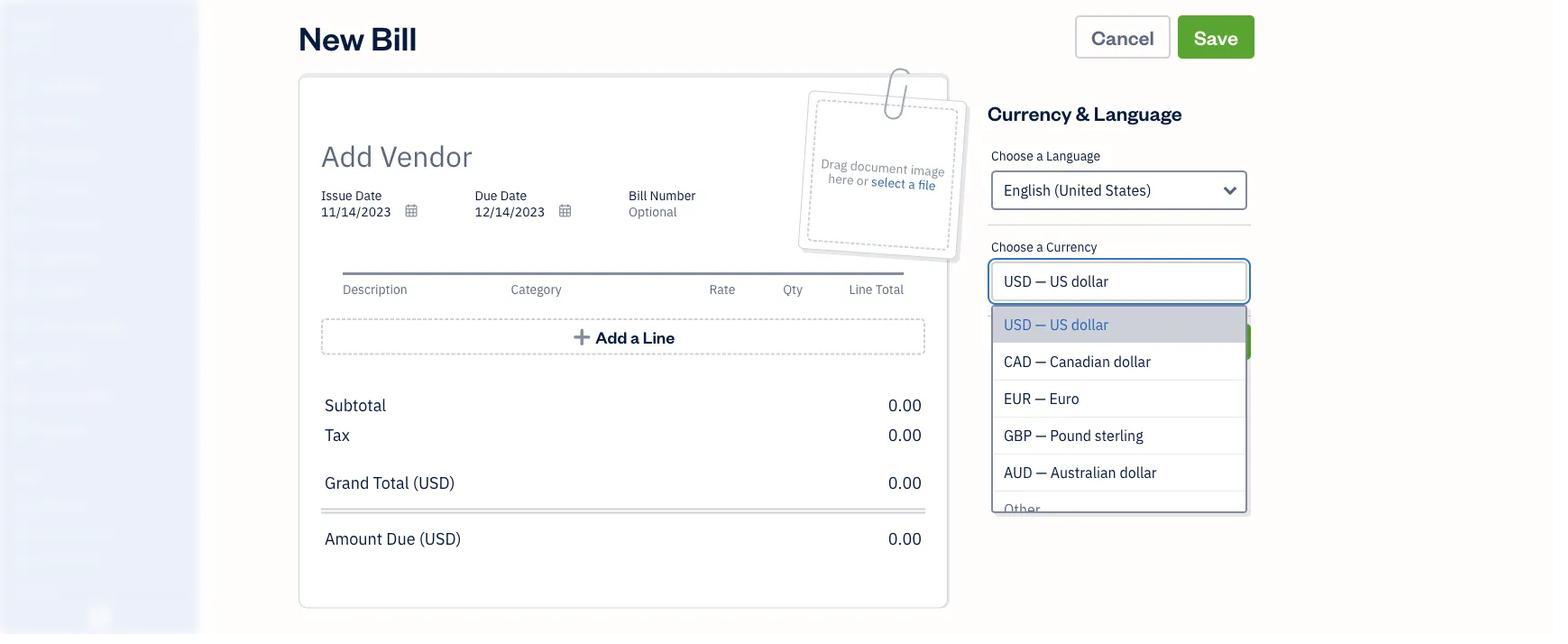 Task type: vqa. For each thing, say whether or not it's contained in the screenshot.
running
no



Task type: locate. For each thing, give the bounding box(es) containing it.
cad — canadian dollar
[[1004, 352, 1151, 371]]

— inside option
[[1036, 463, 1047, 482]]

0 vertical spatial bill
[[371, 15, 417, 58]]

a right add
[[631, 326, 640, 347]]

a inside button
[[631, 326, 640, 347]]

currency & language
[[988, 100, 1183, 125]]

a up english
[[1037, 148, 1044, 164]]

1 vertical spatial (usd)
[[419, 528, 462, 549]]

english
[[1004, 181, 1051, 200]]

done
[[1196, 331, 1235, 352]]

2 choose from the top
[[992, 239, 1034, 255]]

bill right new
[[371, 15, 417, 58]]

(usd) up 'amount due (usd)'
[[413, 472, 455, 494]]

currency down 'english (united states)'
[[1047, 239, 1098, 255]]

amount due (usd)
[[325, 528, 462, 549]]

0 vertical spatial due
[[475, 187, 498, 204]]

owner
[[14, 36, 48, 51]]

— right gbp
[[1036, 426, 1047, 445]]

choose a currency element
[[988, 226, 1251, 317]]

0 horizontal spatial bill
[[371, 15, 417, 58]]

0.00 for subtotal
[[888, 395, 922, 416]]

1 horizontal spatial line
[[849, 281, 873, 298]]

expense image
[[12, 250, 33, 268]]

0 vertical spatial dollar
[[1072, 315, 1109, 334]]

— left us
[[1035, 315, 1047, 334]]

amount
[[325, 528, 383, 549]]

1 horizontal spatial bill
[[629, 187, 647, 204]]

choose a language
[[992, 148, 1101, 164]]

dollar right us
[[1072, 315, 1109, 334]]

2 0.00 from the top
[[888, 424, 922, 446]]

document
[[850, 157, 909, 178]]

(united
[[1055, 181, 1102, 200]]

1 vertical spatial line
[[643, 326, 675, 347]]

—
[[1035, 315, 1047, 334], [1035, 352, 1047, 371], [1035, 389, 1046, 408], [1036, 426, 1047, 445], [1036, 463, 1047, 482]]

a inside select a file
[[908, 176, 916, 193]]

Currency text field
[[993, 263, 1246, 300]]

0 vertical spatial total
[[876, 281, 904, 298]]

aud
[[1004, 463, 1033, 482]]

bank connections image
[[14, 554, 193, 568]]

euro
[[1050, 389, 1080, 408]]

1 choose from the top
[[992, 148, 1034, 164]]

cancel button
[[1075, 15, 1171, 59], [988, 324, 1169, 360]]

language
[[1094, 100, 1183, 125], [1047, 148, 1101, 164]]

1 horizontal spatial total
[[876, 281, 904, 298]]

0 vertical spatial (usd)
[[413, 472, 455, 494]]

dollar for cad — canadian dollar
[[1114, 352, 1151, 371]]

due
[[475, 187, 498, 204], [386, 528, 416, 549]]

currency up the choose a language
[[988, 100, 1072, 125]]

0 vertical spatial currency
[[988, 100, 1072, 125]]

line right qty on the top of the page
[[849, 281, 873, 298]]

bill number
[[629, 187, 696, 204]]

1 vertical spatial choose
[[992, 239, 1034, 255]]

line right add
[[643, 326, 675, 347]]

1 horizontal spatial date
[[501, 187, 527, 204]]

— right cad
[[1035, 352, 1047, 371]]

date right issue
[[356, 187, 382, 204]]

line inside add a line button
[[643, 326, 675, 347]]

1 horizontal spatial due
[[475, 187, 498, 204]]

a for file
[[908, 176, 916, 193]]

Issue Date text field
[[321, 203, 429, 219]]

currency
[[988, 100, 1072, 125], [1047, 239, 1098, 255]]

0.00 for grand total (usd)
[[888, 472, 922, 494]]

money image
[[12, 353, 33, 371]]

a down english
[[1037, 239, 1044, 255]]

cad — canadian dollar option
[[993, 344, 1246, 381]]

currency inside choose a currency element
[[1047, 239, 1098, 255]]

— right aud
[[1036, 463, 1047, 482]]

a
[[1037, 148, 1044, 164], [908, 176, 916, 193], [1037, 239, 1044, 255], [631, 326, 640, 347]]

date
[[356, 187, 382, 204], [501, 187, 527, 204]]

choose
[[992, 148, 1034, 164], [992, 239, 1034, 255]]

(usd) down grand total (usd)
[[419, 528, 462, 549]]

(usd) for amount due (usd)
[[419, 528, 462, 549]]

(usd)
[[413, 472, 455, 494], [419, 528, 462, 549]]

list box
[[993, 307, 1246, 634]]

0 vertical spatial language
[[1094, 100, 1183, 125]]

3 0.00 from the top
[[888, 472, 922, 494]]

new bill
[[299, 15, 417, 58]]

eur — euro
[[1004, 389, 1080, 408]]

language inside the choose a language "element"
[[1047, 148, 1101, 164]]

language right &
[[1094, 100, 1183, 125]]

apple
[[14, 16, 53, 35]]

gbp — pound sterling
[[1004, 426, 1144, 445]]

— for us
[[1035, 315, 1047, 334]]

a inside "element"
[[1037, 148, 1044, 164]]

drag document image here or
[[821, 155, 946, 189]]

number
[[650, 187, 696, 204]]

australian
[[1051, 463, 1117, 482]]

0 horizontal spatial due
[[386, 528, 416, 549]]

cancel
[[1092, 24, 1155, 50], [1052, 331, 1105, 352]]

1 date from the left
[[356, 187, 382, 204]]

bill left number
[[629, 187, 647, 204]]

aud — australian dollar option
[[993, 455, 1246, 492]]

1 vertical spatial dollar
[[1114, 352, 1151, 371]]

choose a currency
[[992, 239, 1098, 255]]

save
[[1194, 24, 1239, 50]]

canadian
[[1050, 352, 1111, 371]]

description
[[343, 281, 408, 298]]

dollar down usd — us dollar option
[[1114, 352, 1151, 371]]

client image
[[12, 113, 33, 131]]

0 horizontal spatial line
[[643, 326, 675, 347]]

1 vertical spatial currency
[[1047, 239, 1098, 255]]

0 vertical spatial choose
[[992, 148, 1034, 164]]

select a file
[[871, 173, 937, 194]]

2 vertical spatial dollar
[[1120, 463, 1157, 482]]

dollar inside option
[[1120, 463, 1157, 482]]

1 vertical spatial bill
[[629, 187, 647, 204]]

dollar for aud — australian dollar
[[1120, 463, 1157, 482]]

list box containing usd — us dollar
[[993, 307, 1246, 634]]

choose down english
[[992, 239, 1034, 255]]

category
[[511, 281, 562, 298]]

0 vertical spatial line
[[849, 281, 873, 298]]

— right eur
[[1035, 389, 1046, 408]]

due date
[[475, 187, 527, 204]]

due right amount
[[386, 528, 416, 549]]

invoice image
[[12, 181, 33, 199]]

1 0.00 from the top
[[888, 395, 922, 416]]

items and services image
[[14, 525, 193, 540]]

0 horizontal spatial total
[[373, 472, 409, 494]]

1 vertical spatial total
[[373, 472, 409, 494]]

usd — us dollar option
[[993, 307, 1246, 344]]

add a line
[[596, 326, 675, 347]]

grand
[[325, 472, 369, 494]]

dollar
[[1072, 315, 1109, 334], [1114, 352, 1151, 371], [1120, 463, 1157, 482]]

Bill Number text field
[[629, 203, 764, 219]]

— for euro
[[1035, 389, 1046, 408]]

select
[[871, 173, 907, 192]]

line
[[849, 281, 873, 298], [643, 326, 675, 347]]

2 date from the left
[[501, 187, 527, 204]]

bill
[[371, 15, 417, 58], [629, 187, 647, 204]]

drag
[[821, 155, 848, 173]]

Vendor text field
[[321, 138, 764, 174]]

Due Date text field
[[475, 203, 583, 219]]

choose inside "element"
[[992, 148, 1034, 164]]

language up 'english (united states)'
[[1047, 148, 1101, 164]]

done button
[[1179, 324, 1251, 360]]

a left 'file' on the right top of the page
[[908, 176, 916, 193]]

due down vendor text field
[[475, 187, 498, 204]]

dollar down gbp — pound sterling option
[[1120, 463, 1157, 482]]

dashboard image
[[12, 78, 33, 97]]

line total
[[849, 281, 904, 298]]

1 vertical spatial language
[[1047, 148, 1101, 164]]

0.00 for tax
[[888, 424, 922, 446]]

estimate image
[[12, 147, 33, 165]]

gbp — pound sterling option
[[993, 418, 1246, 455]]

aud — australian dollar
[[1004, 463, 1157, 482]]

choose up english
[[992, 148, 1034, 164]]

date down vendor text field
[[501, 187, 527, 204]]

sterling
[[1095, 426, 1144, 445]]

cad
[[1004, 352, 1032, 371]]

date for due date
[[501, 187, 527, 204]]

0 horizontal spatial date
[[356, 187, 382, 204]]

0.00
[[888, 395, 922, 416], [888, 424, 922, 446], [888, 472, 922, 494], [888, 528, 922, 549]]

main element
[[0, 0, 244, 634]]

pound
[[1050, 426, 1092, 445]]

total
[[876, 281, 904, 298], [373, 472, 409, 494]]



Task type: describe. For each thing, give the bounding box(es) containing it.
total for line
[[876, 281, 904, 298]]

date for issue date
[[356, 187, 382, 204]]

issue date
[[321, 187, 382, 204]]

new
[[299, 15, 365, 58]]

apps image
[[14, 467, 193, 482]]

choose for choose a language
[[992, 148, 1034, 164]]

apple owner
[[14, 16, 53, 51]]

choose a language element
[[988, 134, 1251, 226]]

eur — euro option
[[993, 381, 1246, 418]]

— for australian
[[1036, 463, 1047, 482]]

report image
[[12, 421, 33, 439]]

payment image
[[12, 216, 33, 234]]

— for pound
[[1036, 426, 1047, 445]]

0 vertical spatial cancel
[[1092, 24, 1155, 50]]

team members image
[[14, 496, 193, 511]]

qty
[[783, 281, 803, 298]]

add
[[596, 326, 627, 347]]

image
[[910, 161, 946, 180]]

choose for choose a currency
[[992, 239, 1034, 255]]

usd — us dollar
[[1004, 315, 1109, 334]]

rate
[[710, 281, 736, 298]]

or
[[857, 172, 869, 189]]

dollar for usd — us dollar
[[1072, 315, 1109, 334]]

4 0.00 from the top
[[888, 528, 922, 549]]

subtotal
[[325, 395, 386, 416]]

(usd) for grand total (usd)
[[413, 472, 455, 494]]

&
[[1076, 100, 1090, 125]]

other
[[1004, 500, 1041, 519]]

save button
[[1178, 15, 1255, 59]]

a for language
[[1037, 148, 1044, 164]]

us
[[1050, 315, 1068, 334]]

— for canadian
[[1035, 352, 1047, 371]]

project image
[[12, 284, 33, 302]]

tax
[[325, 424, 350, 446]]

freshbooks image
[[85, 605, 114, 627]]

gbp
[[1004, 426, 1032, 445]]

here
[[828, 170, 855, 188]]

file
[[918, 176, 937, 194]]

issue
[[321, 187, 353, 204]]

eur
[[1004, 389, 1032, 408]]

Language field
[[992, 171, 1248, 210]]

add a line button
[[321, 318, 926, 355]]

0 vertical spatial cancel button
[[1075, 15, 1171, 59]]

timer image
[[12, 318, 33, 337]]

language for choose a language
[[1047, 148, 1101, 164]]

usd
[[1004, 315, 1032, 334]]

plus image
[[572, 328, 593, 346]]

english (united states)
[[1004, 181, 1152, 200]]

states)
[[1106, 181, 1152, 200]]

grand total (usd)
[[325, 472, 455, 494]]

total for grand
[[373, 472, 409, 494]]

settings image
[[14, 583, 193, 597]]

1 vertical spatial cancel
[[1052, 331, 1105, 352]]

a for line
[[631, 326, 640, 347]]

chart image
[[12, 387, 33, 405]]

1 vertical spatial cancel button
[[988, 324, 1169, 360]]

1 vertical spatial due
[[386, 528, 416, 549]]

a for currency
[[1037, 239, 1044, 255]]

language for currency & language
[[1094, 100, 1183, 125]]



